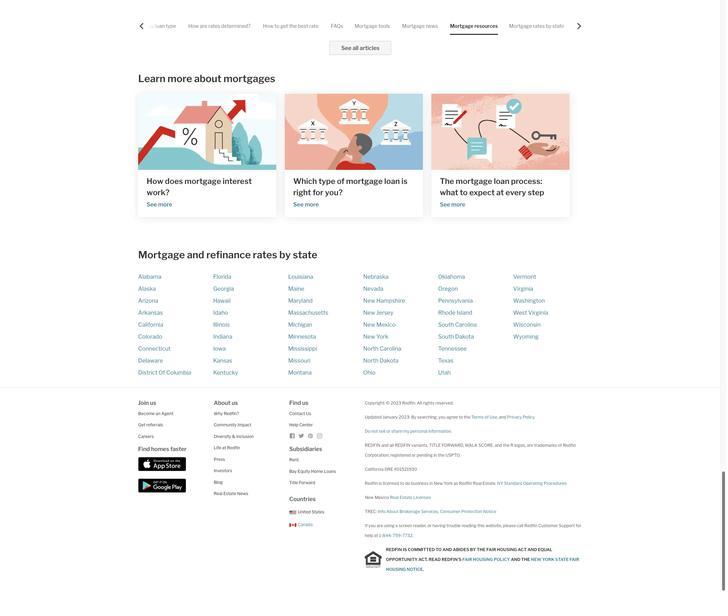 Task type: vqa. For each thing, say whether or not it's contained in the screenshot.
accessed
no



Task type: locate. For each thing, give the bounding box(es) containing it.
or right sell
[[387, 429, 391, 434]]

1 vertical spatial about
[[387, 509, 399, 515]]

1 vertical spatial find
[[138, 446, 150, 453]]

california down corporation,
[[365, 467, 384, 472]]

0 vertical spatial all
[[353, 45, 359, 51]]

2 horizontal spatial loan
[[494, 177, 510, 186]]

see more down right
[[293, 202, 319, 208]]

all
[[353, 45, 359, 51], [390, 443, 394, 448]]

virginia down vermont
[[514, 286, 534, 292]]

real down 'licensed'
[[390, 495, 399, 500]]

of up you?
[[337, 177, 345, 186]]

0 vertical spatial at
[[497, 188, 504, 197]]

0 vertical spatial carolina
[[456, 322, 477, 328]]

us right join
[[150, 400, 156, 407]]

north up the ohio link on the right bottom of page
[[364, 358, 379, 364]]

1 north from the top
[[364, 346, 379, 352]]

to inside the mortgage loan process: what to expect at every step
[[460, 188, 468, 197]]

0 horizontal spatial real
[[214, 491, 223, 497]]

to left the get
[[275, 23, 280, 29]]

1 horizontal spatial are
[[377, 523, 383, 529]]

1 horizontal spatial us
[[232, 400, 238, 407]]

the left terms
[[464, 415, 471, 420]]

new for new hampshire
[[364, 298, 376, 304]]

find down careers in the left of the page
[[138, 446, 150, 453]]

0 horizontal spatial how
[[147, 177, 164, 186]]

to right the what
[[460, 188, 468, 197]]

0 horizontal spatial at
[[222, 446, 226, 451]]

housing up policy
[[497, 547, 517, 553]]

redfin instagram image
[[317, 433, 323, 439]]

in down title
[[434, 453, 437, 458]]

0 vertical spatial is
[[402, 177, 408, 186]]

by right the 'previous' image on the left of the page
[[148, 23, 154, 29]]

0 vertical spatial mexico
[[377, 322, 396, 328]]

how to get the best rate link
[[263, 17, 319, 35]]

2 horizontal spatial at
[[497, 188, 504, 197]]

1 horizontal spatial loan
[[385, 177, 400, 186]]

housing down the "opportunity"
[[386, 567, 406, 572]]

0 horizontal spatial see more
[[147, 201, 172, 208]]

state
[[556, 557, 569, 563]]

1 horizontal spatial or
[[412, 453, 416, 458]]

previous image
[[138, 23, 145, 29]]

california link
[[138, 322, 163, 328]]

us up us
[[302, 400, 309, 407]]

at inside if you are using a screen reader, or having trouble reading this website, please call redfin customer support for help at
[[374, 533, 378, 539]]

carolina down island
[[456, 322, 477, 328]]

carolina up north dakota link
[[380, 346, 402, 352]]

mortgage for mortgage and refinance rates by state
[[138, 249, 185, 261]]

mortgage left tools
[[355, 23, 378, 29]]

us up "redfin?"
[[232, 400, 238, 407]]

redfin inside the redfin and all redfin variants, title forward, walk score, and the r logos, are trademarks of redfin corporation, registered or pending in the uspto.
[[563, 443, 576, 448]]

west virginia
[[514, 310, 549, 316]]

for left you?
[[313, 188, 324, 197]]

real down blog
[[214, 491, 223, 497]]

canadian flag image
[[289, 524, 297, 527]]

0 horizontal spatial the
[[477, 547, 486, 553]]

fair down by
[[463, 557, 472, 563]]

type
[[166, 23, 176, 29], [319, 177, 336, 186]]

new up new york link on the right bottom
[[364, 322, 376, 328]]

©
[[386, 401, 390, 406]]

0 vertical spatial of
[[337, 177, 345, 186]]

variants,
[[412, 443, 428, 448]]

new down new mexico
[[364, 334, 376, 340]]

find up contact
[[289, 400, 301, 407]]

york
[[377, 334, 389, 340], [444, 481, 453, 486]]

see down the what
[[440, 202, 451, 208]]

see more for the mortgage loan process: what to expect at every step
[[440, 202, 466, 208]]

loan inside which type of mortgage loan is right for you?
[[385, 177, 400, 186]]

missouri link
[[288, 358, 311, 364]]

and right to
[[443, 547, 452, 553]]

1 horizontal spatial ,
[[498, 415, 499, 420]]

mortgage
[[355, 23, 378, 29], [402, 23, 425, 29], [450, 23, 474, 29], [510, 23, 532, 29], [138, 249, 185, 261]]

redfin inside if you are using a screen reader, or having trouble reading this website, please call redfin customer support for help at
[[525, 523, 538, 529]]

how inside how to get the best rate link
[[263, 23, 274, 29]]

0 horizontal spatial loan
[[155, 23, 165, 29]]

0 horizontal spatial us
[[150, 400, 156, 407]]

or inside the redfin and all redfin variants, title forward, walk score, and the r logos, are trademarks of redfin corporation, registered or pending in the uspto.
[[412, 453, 416, 458]]

us flag image
[[289, 511, 297, 515]]

0 vertical spatial are
[[200, 23, 207, 29]]

redfin right call
[[525, 523, 538, 529]]

mortgage left the news on the top
[[402, 23, 425, 29]]

1 vertical spatial mexico
[[375, 495, 389, 500]]

act.
[[419, 557, 428, 563]]

use
[[490, 415, 498, 420]]

estate left news
[[224, 491, 236, 497]]

at left 1-
[[374, 533, 378, 539]]

0 horizontal spatial california
[[138, 322, 163, 328]]

0 vertical spatial ,
[[498, 415, 499, 420]]

1 horizontal spatial of
[[485, 415, 489, 420]]

see left articles
[[342, 45, 352, 51]]

services
[[421, 509, 438, 515]]

fair up fair housing policy "link"
[[487, 547, 497, 553]]

by up louisiana
[[280, 249, 291, 261]]

1 horizontal spatial dakota
[[456, 334, 474, 340]]

canada
[[298, 522, 313, 528]]

become an agent
[[138, 411, 174, 417]]

1 vertical spatial are
[[527, 443, 534, 448]]

1 vertical spatial dakota
[[380, 358, 399, 364]]

or inside if you are using a screen reader, or having trouble reading this website, please call redfin customer support for help at
[[428, 523, 432, 529]]

mortgage up alabama
[[138, 249, 185, 261]]

1 vertical spatial all
[[390, 443, 394, 448]]

how for how are rates determined?
[[188, 23, 199, 29]]

us for about us
[[232, 400, 238, 407]]

state left next 'image'
[[553, 23, 565, 29]]

find for find us
[[289, 400, 301, 407]]

2 horizontal spatial how
[[263, 23, 274, 29]]

website,
[[486, 523, 503, 529]]

0 vertical spatial you
[[439, 415, 446, 420]]

0 vertical spatial virginia
[[514, 286, 534, 292]]

virginia link
[[514, 286, 534, 292]]

how are rates determined? link
[[188, 17, 251, 35]]

michigan
[[288, 322, 312, 328]]

oklahoma
[[439, 274, 465, 280]]

the right the get
[[289, 23, 297, 29]]

0 vertical spatial california
[[138, 322, 163, 328]]

mississippi link
[[288, 346, 317, 352]]

south for south carolina
[[439, 322, 454, 328]]

the left uspto.
[[438, 453, 445, 458]]

are right logos, at the bottom
[[527, 443, 534, 448]]

dre
[[385, 467, 393, 472]]

mortgage and refinance rates by state
[[138, 249, 318, 261]]

2 north from the top
[[364, 358, 379, 364]]

new york link
[[364, 334, 389, 340]]

notice
[[407, 567, 423, 572]]

housing inside new york state fair housing notice
[[386, 567, 406, 572]]

1 horizontal spatial for
[[576, 523, 582, 529]]

more down right
[[305, 202, 319, 208]]

0 vertical spatial the
[[477, 547, 486, 553]]

and right use
[[499, 415, 507, 420]]

1 horizontal spatial in
[[434, 453, 437, 458]]

rights
[[423, 401, 435, 406]]

carolina for north carolina
[[380, 346, 402, 352]]

mortgage right resources at the right of the page
[[510, 23, 532, 29]]

1 vertical spatial for
[[576, 523, 582, 529]]

1 horizontal spatial california
[[365, 467, 384, 472]]

0 horizontal spatial for
[[313, 188, 324, 197]]

ohio link
[[364, 370, 376, 376]]

0 horizontal spatial estate
[[224, 491, 236, 497]]

1 horizontal spatial about
[[387, 509, 399, 515]]

dakota down south carolina
[[456, 334, 474, 340]]

for inside if you are using a screen reader, or having trouble reading this website, please call redfin customer support for help at
[[576, 523, 582, 529]]

louisiana
[[288, 274, 314, 280]]

or left having
[[428, 523, 432, 529]]

an
[[156, 411, 161, 417]]

see
[[342, 45, 352, 51], [147, 201, 157, 208], [293, 202, 304, 208], [440, 202, 451, 208]]

in inside the redfin and all redfin variants, title forward, walk score, and the r logos, are trademarks of redfin corporation, registered or pending in the uspto.
[[434, 453, 437, 458]]

every
[[506, 188, 527, 197]]

1 vertical spatial housing
[[473, 557, 493, 563]]

mortgage inside the mortgage loan process: what to expect at every step
[[456, 177, 493, 186]]

0 horizontal spatial type
[[166, 23, 176, 29]]

press
[[214, 457, 225, 462]]

2 vertical spatial or
[[428, 523, 432, 529]]

expect
[[470, 188, 495, 197]]

1 vertical spatial is
[[379, 481, 382, 486]]

0 vertical spatial or
[[387, 429, 391, 434]]

, left consumer
[[438, 509, 439, 515]]

the inside redfin is committed to and abides by the fair housing act and equal opportunity act. read redfin's
[[477, 547, 486, 553]]

0 horizontal spatial by
[[148, 23, 154, 29]]

loan inside the mortgage loan process: what to expect at every step
[[494, 177, 510, 186]]

2 vertical spatial housing
[[386, 567, 406, 572]]

type right the 'previous' image on the left of the page
[[166, 23, 176, 29]]

0 horizontal spatial dakota
[[380, 358, 399, 364]]

of inside the redfin and all redfin variants, title forward, walk score, and the r logos, are trademarks of redfin corporation, registered or pending in the uspto.
[[558, 443, 562, 448]]

south down rhode
[[439, 322, 454, 328]]

more
[[168, 73, 192, 85], [158, 201, 172, 208], [305, 202, 319, 208], [452, 202, 466, 208]]

maine link
[[288, 286, 305, 292]]

you left agree
[[439, 415, 446, 420]]

0 vertical spatial dakota
[[456, 334, 474, 340]]

new mexico
[[364, 322, 396, 328]]

virginia down washington
[[529, 310, 549, 316]]

how inside how are rates determined? 'link'
[[188, 23, 199, 29]]

0 vertical spatial north
[[364, 346, 379, 352]]

2 us from the left
[[232, 400, 238, 407]]

fair inside redfin is committed to and abides by the fair housing act and equal opportunity act. read redfin's
[[487, 547, 497, 553]]

mexico down jersey
[[377, 322, 396, 328]]

the right by
[[477, 547, 486, 553]]

uspto.
[[446, 453, 461, 458]]

2 vertical spatial are
[[377, 523, 383, 529]]

york up north carolina
[[377, 334, 389, 340]]

work?
[[147, 188, 170, 197]]

more for how
[[158, 201, 172, 208]]

2 vertical spatial at
[[374, 533, 378, 539]]

and left refinance
[[187, 249, 204, 261]]

mortgage inside the how does mortgage interest work?
[[185, 177, 221, 186]]

south up the tennessee link
[[439, 334, 454, 340]]

more down the what
[[452, 202, 466, 208]]

mexico for new mexico real estate licenses
[[375, 495, 389, 500]]

new mexico real estate licenses
[[365, 495, 431, 500]]

1 vertical spatial type
[[319, 177, 336, 186]]

island
[[457, 310, 473, 316]]

download the redfin app on the apple app store image
[[138, 458, 186, 472]]

california down arkansas link
[[138, 322, 163, 328]]

north down new york link on the right bottom
[[364, 346, 379, 352]]

1 horizontal spatial fair
[[487, 547, 497, 553]]

for inside which type of mortgage loan is right for you?
[[313, 188, 324, 197]]

dakota down north carolina
[[380, 358, 399, 364]]

1 horizontal spatial you
[[439, 415, 446, 420]]

of left use
[[485, 415, 489, 420]]

reserved.
[[436, 401, 454, 406]]

are left determined?
[[200, 23, 207, 29]]

virginia
[[514, 286, 534, 292], [529, 310, 549, 316]]

north dakota
[[364, 358, 399, 364]]

redfin
[[365, 443, 381, 448], [395, 443, 411, 448], [386, 547, 402, 553]]

rhode island
[[439, 310, 473, 316]]

see down the work?
[[147, 201, 157, 208]]

procedures
[[544, 481, 567, 486]]

north carolina link
[[364, 346, 402, 352]]

colorado
[[138, 334, 162, 340]]

how inside the how does mortgage interest work?
[[147, 177, 164, 186]]

become an agent button
[[138, 411, 174, 417]]

1 vertical spatial south
[[439, 334, 454, 340]]

agree
[[447, 415, 458, 420]]

using
[[384, 523, 395, 529]]

investors button
[[214, 469, 232, 474]]

2 south from the top
[[439, 334, 454, 340]]

of right trademarks
[[558, 443, 562, 448]]

loan inside rates by loan type link
[[155, 23, 165, 29]]

see for which type of mortgage loan is right for you?
[[293, 202, 304, 208]]

real left estate.
[[473, 481, 482, 486]]

loan for the
[[494, 177, 510, 186]]

best
[[298, 23, 308, 29]]

0 horizontal spatial in
[[430, 481, 433, 486]]

, left the privacy
[[498, 415, 499, 420]]

or left pending
[[412, 453, 416, 458]]

1 horizontal spatial type
[[319, 177, 336, 186]]

customer
[[539, 523, 558, 529]]

michigan link
[[288, 322, 312, 328]]

committed
[[408, 547, 435, 553]]

see more down the what
[[440, 202, 466, 208]]

0 horizontal spatial all
[[353, 45, 359, 51]]

0 horizontal spatial rates
[[208, 23, 220, 29]]

1 horizontal spatial is
[[402, 177, 408, 186]]

how for how to get the best rate
[[263, 23, 274, 29]]

fair right the state
[[570, 557, 580, 563]]

about up why at left
[[214, 400, 231, 407]]

1 vertical spatial carolina
[[380, 346, 402, 352]]

1 horizontal spatial find
[[289, 400, 301, 407]]

by
[[412, 415, 417, 420]]

massachusetts link
[[288, 310, 329, 316]]

1 south from the top
[[439, 322, 454, 328]]

get referrals button
[[138, 423, 163, 428]]

0 horizontal spatial mortgage
[[185, 177, 221, 186]]

new left jersey
[[364, 310, 376, 316]]

1 horizontal spatial how
[[188, 23, 199, 29]]

this
[[478, 523, 485, 529]]

blog
[[214, 480, 223, 485]]

1 vertical spatial you
[[369, 523, 376, 529]]

are left using
[[377, 523, 383, 529]]

is inside which type of mortgage loan is right for you?
[[402, 177, 408, 186]]

state up louisiana
[[293, 249, 318, 261]]

please
[[503, 523, 516, 529]]

. right the privacy
[[535, 415, 536, 420]]

3 us from the left
[[302, 400, 309, 407]]

housing down by
[[473, 557, 493, 563]]

0 vertical spatial for
[[313, 188, 324, 197]]

more for which
[[305, 202, 319, 208]]

0 vertical spatial south
[[439, 322, 454, 328]]

january
[[383, 415, 398, 420]]

2 horizontal spatial see more
[[440, 202, 466, 208]]

all up registered at right
[[390, 443, 394, 448]]

homes
[[151, 446, 169, 453]]

estate down "do"
[[400, 495, 413, 500]]

by left next 'image'
[[546, 23, 552, 29]]

,
[[498, 415, 499, 420], [438, 509, 439, 515]]

redfin up corporation,
[[365, 443, 381, 448]]

0 vertical spatial find
[[289, 400, 301, 407]]

carolina
[[456, 322, 477, 328], [380, 346, 402, 352]]

type up you?
[[319, 177, 336, 186]]

jersey
[[377, 310, 394, 316]]

1 horizontal spatial state
[[553, 23, 565, 29]]

find
[[289, 400, 301, 407], [138, 446, 150, 453]]

see down right
[[293, 202, 304, 208]]

about right info
[[387, 509, 399, 515]]

in right business at the right bottom
[[430, 481, 433, 486]]

equal housing opportunity image
[[365, 552, 382, 569]]

walk
[[465, 443, 478, 448]]

0 horizontal spatial are
[[200, 23, 207, 29]]

the down act
[[522, 557, 530, 563]]

not
[[372, 429, 378, 434]]

1 horizontal spatial all
[[390, 443, 394, 448]]

1 us from the left
[[150, 400, 156, 407]]

redfin for and
[[365, 443, 381, 448]]

ny standard operating procedures link
[[498, 481, 567, 486]]

us for join us
[[150, 400, 156, 407]]

do
[[365, 429, 371, 434]]

for right support
[[576, 523, 582, 529]]

1 vertical spatial in
[[430, 481, 433, 486]]

mortgage inside which type of mortgage loan is right for you?
[[346, 177, 383, 186]]

redfin inside redfin is committed to and abides by the fair housing act and equal opportunity act. read redfin's
[[386, 547, 402, 553]]

redfin left the "is"
[[386, 547, 402, 553]]

district
[[138, 370, 158, 376]]

impact
[[238, 423, 252, 428]]

1 horizontal spatial and
[[511, 557, 521, 563]]

at right life on the left bottom of the page
[[222, 446, 226, 451]]

2 horizontal spatial fair
[[570, 557, 580, 563]]

1 vertical spatial of
[[485, 415, 489, 420]]

south for south dakota
[[439, 334, 454, 340]]

diversity
[[214, 434, 231, 439]]

0 horizontal spatial of
[[337, 177, 345, 186]]

see for how does mortgage interest work?
[[147, 201, 157, 208]]

0 vertical spatial in
[[434, 453, 437, 458]]

see more for which type of mortgage loan is right for you?
[[293, 202, 319, 208]]

does
[[165, 177, 183, 186]]

mortgage left resources at the right of the page
[[450, 23, 474, 29]]

all inside the redfin and all redfin variants, title forward, walk score, and the r logos, are trademarks of redfin corporation, registered or pending in the uspto.
[[390, 443, 394, 448]]

south dakota
[[439, 334, 474, 340]]

. down reader,
[[413, 533, 414, 539]]

dakota for north dakota
[[380, 358, 399, 364]]

1 horizontal spatial at
[[374, 533, 378, 539]]

1 horizontal spatial mortgage
[[346, 177, 383, 186]]

georgia
[[213, 286, 234, 292]]

opportunity
[[386, 557, 418, 563]]

0 horizontal spatial ,
[[438, 509, 439, 515]]

see more down the work?
[[147, 201, 172, 208]]

faqs link
[[331, 17, 343, 35]]

south
[[439, 322, 454, 328], [439, 334, 454, 340]]

0 horizontal spatial find
[[138, 446, 150, 453]]

call
[[517, 523, 524, 529]]

1 vertical spatial at
[[222, 446, 226, 451]]



Task type: describe. For each thing, give the bounding box(es) containing it.
do not sell or share my personal information link
[[365, 429, 452, 434]]

illinois link
[[213, 322, 230, 328]]

new
[[531, 557, 542, 563]]

1 horizontal spatial rates
[[253, 249, 277, 261]]

resources
[[475, 23, 498, 29]]

1-
[[379, 533, 383, 539]]

fair inside new york state fair housing notice
[[570, 557, 580, 563]]

equity
[[298, 469, 310, 474]]

maryland link
[[288, 298, 313, 304]]

life at redfin
[[214, 446, 240, 451]]

are inside if you are using a screen reader, or having trouble reading this website, please call redfin customer support for help at
[[377, 523, 383, 529]]

become
[[138, 411, 155, 417]]

0 vertical spatial about
[[214, 400, 231, 407]]

mortgage for mortgage rates by state
[[510, 23, 532, 29]]

agent
[[161, 411, 174, 417]]

how for how does mortgage interest work?
[[147, 177, 164, 186]]

screen
[[399, 523, 412, 529]]

new hampshire
[[364, 298, 405, 304]]

0 horizontal spatial fair
[[463, 557, 472, 563]]

get
[[138, 423, 146, 428]]

texas link
[[439, 358, 454, 364]]

new jersey link
[[364, 310, 394, 316]]

1 vertical spatial york
[[444, 481, 453, 486]]

redfin pinterest image
[[308, 433, 313, 439]]

wisconsin link
[[514, 322, 541, 328]]

you?
[[325, 188, 343, 197]]

ny
[[498, 481, 504, 486]]

the left r
[[503, 443, 510, 448]]

. down act.
[[423, 567, 424, 572]]

california for california dre #01521930
[[365, 467, 384, 472]]

new york state fair housing notice
[[386, 557, 581, 572]]

indiana
[[213, 334, 233, 340]]

countries
[[289, 496, 316, 503]]

1 vertical spatial state
[[293, 249, 318, 261]]

press button
[[214, 457, 225, 462]]

mortgage for mortgage tools
[[355, 23, 378, 29]]

mortgage resources link
[[450, 17, 498, 35]]

mississippi
[[288, 346, 317, 352]]

mexico for new mexico
[[377, 322, 396, 328]]

idaho
[[213, 310, 228, 316]]

utah link
[[439, 370, 451, 376]]

trec: info about brokerage services , consumer protection notice
[[365, 509, 497, 515]]

diversity & inclusion button
[[214, 434, 254, 439]]

ohio
[[364, 370, 376, 376]]

dakota for south dakota
[[456, 334, 474, 340]]

referrals
[[146, 423, 163, 428]]

faster
[[171, 446, 187, 453]]

all inside button
[[353, 45, 359, 51]]

1 horizontal spatial real
[[390, 495, 399, 500]]

2 horizontal spatial rates
[[533, 23, 545, 29]]

united
[[298, 510, 311, 515]]

loan for rates
[[155, 23, 165, 29]]

careers button
[[138, 434, 154, 439]]

kentucky
[[213, 370, 238, 376]]

the mortgage loan process: what to expect at every step link
[[440, 176, 562, 198]]

redfin is committed to and abides by the fair housing act and equal opportunity act. read redfin's
[[386, 547, 554, 563]]

0 vertical spatial type
[[166, 23, 176, 29]]

new jersey
[[364, 310, 394, 316]]

to left "do"
[[400, 481, 405, 486]]

1 horizontal spatial by
[[280, 249, 291, 261]]

new york
[[364, 334, 389, 340]]

privacy
[[508, 415, 522, 420]]

next image
[[577, 23, 583, 29]]

california for california
[[138, 322, 163, 328]]

1 vertical spatial virginia
[[529, 310, 549, 316]]

mortgage for mortgage news
[[402, 23, 425, 29]]

find homes faster
[[138, 446, 187, 453]]

new for new jersey
[[364, 310, 376, 316]]

new left as
[[434, 481, 443, 486]]

why redfin?
[[214, 411, 239, 417]]

type inside which type of mortgage loan is right for you?
[[319, 177, 336, 186]]

and up corporation,
[[382, 443, 389, 448]]

sell
[[379, 429, 386, 434]]

carolina for south carolina
[[456, 322, 477, 328]]

of inside which type of mortgage loan is right for you?
[[337, 177, 345, 186]]

bay equity home loans
[[289, 469, 336, 474]]

rent.
[[289, 458, 300, 463]]

redfin left 'licensed'
[[365, 481, 378, 486]]

licenses
[[414, 495, 431, 500]]

alabama link
[[138, 274, 162, 280]]

rate
[[309, 23, 319, 29]]

title
[[289, 481, 298, 486]]

759-
[[393, 533, 403, 539]]

tools
[[379, 23, 390, 29]]

alaska link
[[138, 286, 156, 292]]

see for the mortgage loan process: what to expect at every step
[[440, 202, 451, 208]]

consumer
[[440, 509, 461, 515]]

mortgage resources
[[450, 23, 498, 29]]

maine
[[288, 286, 305, 292]]

reading
[[462, 523, 477, 529]]

. down agree
[[452, 429, 453, 434]]

1 horizontal spatial the
[[522, 557, 530, 563]]

you inside if you are using a screen reader, or having trouble reading this website, please call redfin customer support for help at
[[369, 523, 376, 529]]

0 vertical spatial state
[[553, 23, 565, 29]]

district of columbia
[[138, 370, 191, 376]]

community impact
[[214, 423, 252, 428]]

new for new york
[[364, 334, 376, 340]]

us for find us
[[302, 400, 309, 407]]

which type of mortgage loan is right for you? link
[[293, 176, 415, 198]]

are inside how are rates determined? 'link'
[[200, 23, 207, 29]]

fair housing policy and the
[[463, 557, 531, 563]]

2 horizontal spatial by
[[546, 23, 552, 29]]

copyright:
[[365, 401, 386, 406]]

operating
[[523, 481, 543, 486]]

see more for how does mortgage interest work?
[[147, 201, 172, 208]]

more for the
[[452, 202, 466, 208]]

at inside the mortgage loan process: what to expect at every step
[[497, 188, 504, 197]]

0 horizontal spatial and
[[443, 547, 452, 553]]

1 vertical spatial ,
[[438, 509, 439, 515]]

find for find homes faster
[[138, 446, 150, 453]]

refinance
[[206, 249, 251, 261]]

south carolina link
[[439, 322, 477, 328]]

download the redfin app from the google play store image
[[138, 479, 186, 493]]

rates by loan type link
[[134, 17, 176, 35]]

2 horizontal spatial and
[[528, 547, 538, 553]]

redfin.
[[403, 401, 416, 406]]

registered
[[391, 453, 411, 458]]

if you are using a screen reader, or having trouble reading this website, please call redfin customer support for help at
[[365, 523, 583, 539]]

redfin for is
[[386, 547, 402, 553]]

2 horizontal spatial real
[[473, 481, 482, 486]]

redfin facebook image
[[289, 433, 295, 439]]

news
[[426, 23, 438, 29]]

redfin's
[[442, 557, 462, 563]]

real estate licenses link
[[390, 495, 431, 500]]

are inside the redfin and all redfin variants, title forward, walk score, and the r logos, are trademarks of redfin corporation, registered or pending in the uspto.
[[527, 443, 534, 448]]

hampshire
[[377, 298, 405, 304]]

redfin up registered at right
[[395, 443, 411, 448]]

terms of use link
[[472, 415, 498, 420]]

diversity & inclusion
[[214, 434, 254, 439]]

rates
[[134, 23, 147, 29]]

having
[[433, 523, 446, 529]]

kansas
[[213, 358, 232, 364]]

and right score,
[[495, 443, 503, 448]]

to right agree
[[459, 415, 463, 420]]

mortgage tools
[[355, 23, 390, 29]]

personal
[[411, 429, 428, 434]]

contact us
[[289, 411, 311, 417]]

about
[[194, 73, 222, 85]]

tennessee link
[[439, 346, 467, 352]]

utah
[[439, 370, 451, 376]]

is
[[403, 547, 407, 553]]

more right learn
[[168, 73, 192, 85]]

housing inside redfin is committed to and abides by the fair housing act and equal opportunity act. read redfin's
[[497, 547, 517, 553]]

north for north dakota
[[364, 358, 379, 364]]

life at redfin button
[[214, 446, 240, 451]]

delaware link
[[138, 358, 163, 364]]

north for north carolina
[[364, 346, 379, 352]]

nebraska link
[[364, 274, 389, 280]]

new up trec: at bottom right
[[365, 495, 374, 500]]

tennessee
[[439, 346, 467, 352]]

maryland
[[288, 298, 313, 304]]

vermont
[[514, 274, 537, 280]]

forward
[[299, 481, 315, 486]]

rates inside 'link'
[[208, 23, 220, 29]]

7732
[[403, 533, 413, 539]]

rhode island link
[[439, 310, 473, 316]]

mortgage for mortgage resources
[[450, 23, 474, 29]]

new for new mexico
[[364, 322, 376, 328]]

redfin down &
[[227, 446, 240, 451]]

1 horizontal spatial estate
[[400, 495, 413, 500]]

redfin right as
[[459, 481, 472, 486]]

redfin twitter image
[[299, 433, 304, 439]]

0 vertical spatial york
[[377, 334, 389, 340]]

#01521930
[[394, 467, 418, 472]]

faqs
[[331, 23, 343, 29]]

see inside the see all articles button
[[342, 45, 352, 51]]



